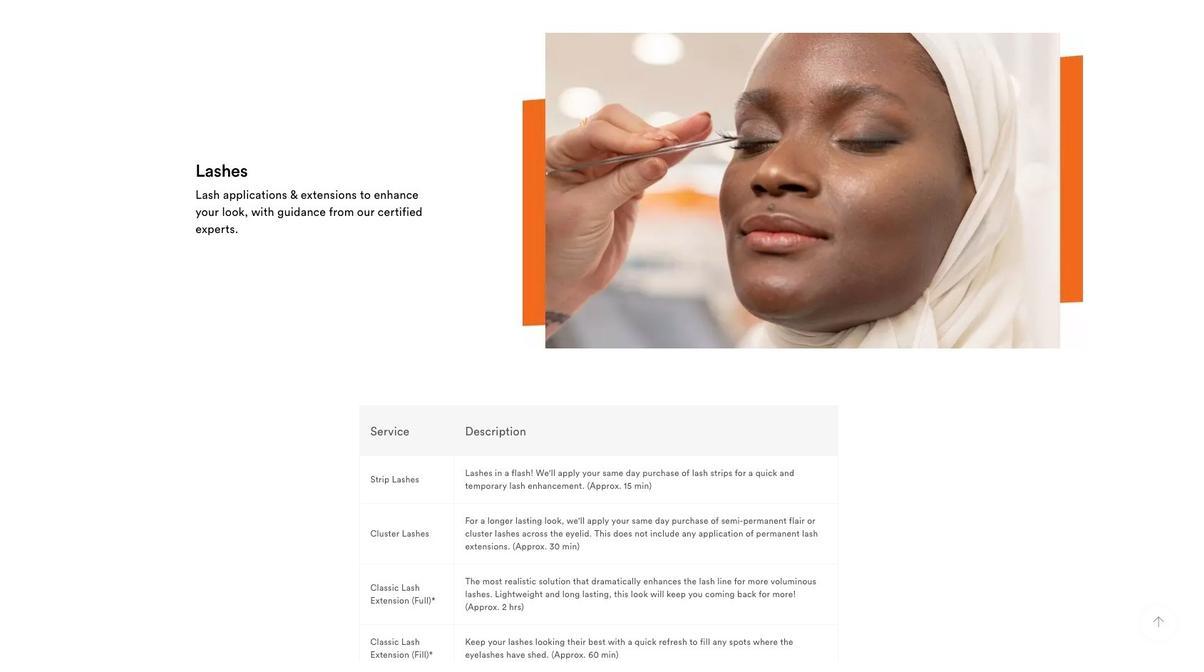 Task type: vqa. For each thing, say whether or not it's contained in the screenshot.
0 Items In Bag image
no



Task type: describe. For each thing, give the bounding box(es) containing it.
back to top image
[[1153, 617, 1165, 628]]



